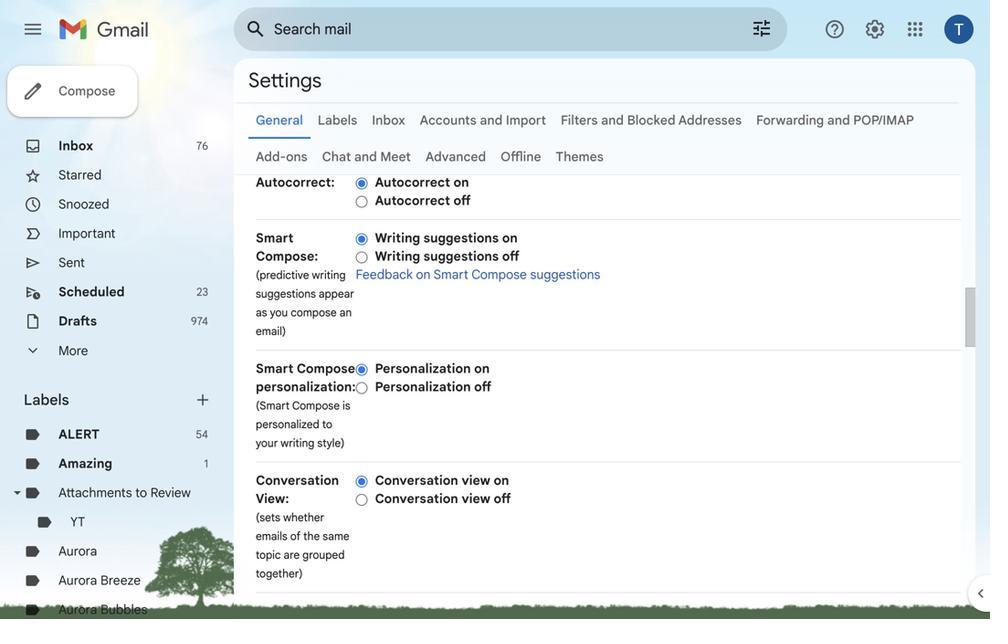 Task type: describe. For each thing, give the bounding box(es) containing it.
974
[[191, 315, 208, 329]]

offline link
[[501, 149, 542, 165]]

personalized
[[256, 418, 320, 432]]

(smart
[[256, 399, 290, 413]]

compose button
[[7, 66, 138, 117]]

filters
[[561, 112, 598, 128]]

smart for smart compose personalization:
[[256, 361, 294, 377]]

important
[[59, 226, 116, 242]]

76
[[197, 139, 208, 153]]

personalization for personalization off
[[375, 379, 471, 395]]

off up writing suggestions on
[[454, 193, 471, 209]]

(predictive
[[256, 269, 309, 282]]

add-
[[256, 149, 286, 165]]

inbox for inbox link to the left
[[59, 138, 93, 154]]

advanced
[[426, 149, 486, 165]]

accounts
[[420, 112, 477, 128]]

personalization on
[[375, 361, 490, 377]]

amazing link
[[59, 456, 112, 472]]

conversation view off
[[375, 491, 511, 507]]

conversation view on
[[375, 473, 510, 489]]

inbox for inbox link to the top
[[372, 112, 406, 128]]

email)
[[256, 325, 286, 339]]

and for forwarding
[[828, 112, 851, 128]]

grouped
[[303, 549, 345, 563]]

Conversation view on radio
[[356, 475, 368, 489]]

more button
[[0, 336, 219, 366]]

support image
[[825, 18, 847, 40]]

the
[[304, 530, 320, 544]]

aurora bubbles
[[59, 602, 148, 618]]

of
[[290, 530, 301, 544]]

labels navigation
[[0, 59, 234, 620]]

labels link
[[318, 112, 358, 128]]

forwarding and pop/imap link
[[757, 112, 915, 128]]

and for filters
[[602, 112, 624, 128]]

chat and meet link
[[322, 149, 411, 165]]

drafts link
[[59, 314, 97, 330]]

main menu image
[[22, 18, 44, 40]]

appear
[[319, 288, 355, 301]]

scheduled link
[[59, 284, 125, 300]]

autocorrect on
[[375, 175, 469, 191]]

labels for labels link
[[318, 112, 358, 128]]

0 vertical spatial inbox link
[[372, 112, 406, 128]]

chat and meet
[[322, 149, 411, 165]]

ons
[[286, 149, 308, 165]]

yt
[[70, 515, 85, 531]]

view for on
[[462, 473, 491, 489]]

scheduled
[[59, 284, 125, 300]]

sent
[[59, 255, 85, 271]]

important link
[[59, 226, 116, 242]]

meet
[[381, 149, 411, 165]]

add-ons
[[256, 149, 308, 165]]

accounts and import
[[420, 112, 547, 128]]

to inside the labels navigation
[[135, 485, 147, 501]]

as
[[256, 306, 267, 320]]

autocorrect off
[[375, 193, 471, 209]]

general link
[[256, 112, 303, 128]]

writing for writing suggestions on
[[375, 230, 421, 246]]

forwarding and pop/imap
[[757, 112, 915, 128]]

whether
[[283, 511, 325, 525]]

view:
[[256, 491, 289, 507]]

topic
[[256, 549, 281, 563]]

Autocorrect off radio
[[356, 195, 368, 209]]

conversation for conversation view: (sets whether emails of the same topic are grouped together)
[[256, 473, 339, 489]]

aurora breeze
[[59, 573, 141, 589]]

(sets
[[256, 511, 281, 525]]

review
[[151, 485, 191, 501]]

starred
[[59, 167, 102, 183]]

writing suggestions on
[[375, 230, 518, 246]]

compose down personalization:
[[292, 399, 340, 413]]

compose
[[291, 306, 337, 320]]

same
[[323, 530, 350, 544]]

sent link
[[59, 255, 85, 271]]

autocorrect:
[[256, 175, 335, 191]]

filters and blocked addresses
[[561, 112, 742, 128]]

are
[[284, 549, 300, 563]]

aurora for aurora link at the left
[[59, 544, 97, 560]]

Personalization off radio
[[356, 382, 368, 395]]

filters and blocked addresses link
[[561, 112, 742, 128]]

Personalization on radio
[[356, 363, 368, 377]]

offline
[[501, 149, 542, 165]]

pop/imap
[[854, 112, 915, 128]]

attachments to review link
[[59, 485, 191, 501]]

aurora link
[[59, 544, 97, 560]]

aurora for aurora bubbles
[[59, 602, 97, 618]]

settings
[[249, 68, 322, 93]]

Conversation view off radio
[[356, 493, 368, 507]]

general
[[256, 112, 303, 128]]

gmail image
[[59, 11, 158, 48]]

attachments to review
[[59, 485, 191, 501]]

starred link
[[59, 167, 102, 183]]

import
[[506, 112, 547, 128]]

view for off
[[462, 491, 491, 507]]

feedback
[[356, 267, 413, 283]]



Task type: locate. For each thing, give the bounding box(es) containing it.
off up feedback on smart compose suggestions at the top
[[503, 249, 520, 265]]

smart up personalization:
[[256, 361, 294, 377]]

0 vertical spatial aurora
[[59, 544, 97, 560]]

and for accounts
[[480, 112, 503, 128]]

1 aurora from the top
[[59, 544, 97, 560]]

writing inside the smart compose personalization: (smart compose is personalized to your writing style)
[[281, 437, 315, 451]]

and for chat
[[355, 149, 377, 165]]

conversation down "conversation view on"
[[375, 491, 459, 507]]

0 vertical spatial smart
[[256, 230, 294, 246]]

to inside the smart compose personalization: (smart compose is personalized to your writing style)
[[323, 418, 333, 432]]

0 vertical spatial to
[[323, 418, 333, 432]]

conversation for conversation view on
[[375, 473, 459, 489]]

compose inside button
[[59, 83, 116, 99]]

snoozed link
[[59, 197, 109, 213]]

personalization up personalization off at the left
[[375, 361, 471, 377]]

and
[[480, 112, 503, 128], [602, 112, 624, 128], [828, 112, 851, 128], [355, 149, 377, 165]]

2 view from the top
[[462, 491, 491, 507]]

1 writing from the top
[[375, 230, 421, 246]]

1 vertical spatial view
[[462, 491, 491, 507]]

0 horizontal spatial inbox
[[59, 138, 93, 154]]

on up conversation view off
[[494, 473, 510, 489]]

3 aurora from the top
[[59, 602, 97, 618]]

1 vertical spatial smart
[[434, 267, 469, 283]]

together)
[[256, 568, 303, 581]]

smart up compose:
[[256, 230, 294, 246]]

2 vertical spatial aurora
[[59, 602, 97, 618]]

0 vertical spatial autocorrect
[[375, 175, 451, 191]]

suggestions
[[424, 230, 499, 246], [424, 249, 499, 265], [531, 267, 601, 283], [256, 288, 316, 301]]

off down "conversation view on"
[[494, 491, 511, 507]]

writing inside smart compose: (predictive writing suggestions appear as you compose an email)
[[312, 269, 346, 282]]

1 vertical spatial autocorrect
[[375, 193, 451, 209]]

on for personalization on
[[475, 361, 490, 377]]

writing down personalized
[[281, 437, 315, 451]]

feedback on smart compose suggestions link
[[356, 267, 601, 283]]

personalization
[[375, 361, 471, 377], [375, 379, 471, 395]]

1 vertical spatial writing
[[281, 437, 315, 451]]

your
[[256, 437, 278, 451]]

0 horizontal spatial labels
[[24, 391, 69, 410]]

1 vertical spatial inbox link
[[59, 138, 93, 154]]

1 vertical spatial writing
[[375, 249, 421, 265]]

writing up appear
[[312, 269, 346, 282]]

compose:
[[256, 249, 318, 265]]

view down "conversation view on"
[[462, 491, 491, 507]]

breeze
[[101, 573, 141, 589]]

search mail image
[[240, 13, 272, 46]]

conversation up conversation view off
[[375, 473, 459, 489]]

1 vertical spatial inbox
[[59, 138, 93, 154]]

to
[[323, 418, 333, 432], [135, 485, 147, 501]]

writing up feedback
[[375, 249, 421, 265]]

inbox up meet
[[372, 112, 406, 128]]

accounts and import link
[[420, 112, 547, 128]]

1 horizontal spatial labels
[[318, 112, 358, 128]]

advanced search options image
[[744, 10, 781, 47]]

inbox inside the labels navigation
[[59, 138, 93, 154]]

inbox
[[372, 112, 406, 128], [59, 138, 93, 154]]

1 autocorrect from the top
[[375, 175, 451, 191]]

smart compose personalization: (smart compose is personalized to your writing style)
[[256, 361, 356, 451]]

Search mail text field
[[274, 20, 700, 38]]

you
[[270, 306, 288, 320]]

chat
[[322, 149, 351, 165]]

2 autocorrect from the top
[[375, 193, 451, 209]]

on for feedback on smart compose suggestions
[[416, 267, 431, 283]]

1 personalization from the top
[[375, 361, 471, 377]]

0 vertical spatial writing
[[375, 230, 421, 246]]

aurora down the yt
[[59, 544, 97, 560]]

personalization:
[[256, 379, 356, 395]]

snoozed
[[59, 197, 109, 213]]

advanced link
[[426, 149, 486, 165]]

alert
[[59, 427, 100, 443]]

1 vertical spatial labels
[[24, 391, 69, 410]]

Autocorrect on radio
[[356, 177, 368, 190]]

1
[[204, 458, 208, 471]]

inbox link up meet
[[372, 112, 406, 128]]

2 personalization from the top
[[375, 379, 471, 395]]

compose up personalization:
[[297, 361, 356, 377]]

None search field
[[234, 7, 788, 51]]

54
[[196, 428, 208, 442]]

labels heading
[[24, 391, 194, 410]]

conversation view: (sets whether emails of the same topic are grouped together)
[[256, 473, 350, 581]]

autocorrect for autocorrect on
[[375, 175, 451, 191]]

themes
[[556, 149, 604, 165]]

autocorrect
[[375, 175, 451, 191], [375, 193, 451, 209]]

on for autocorrect on
[[454, 175, 469, 191]]

1 vertical spatial aurora
[[59, 573, 97, 589]]

settings image
[[865, 18, 887, 40]]

personalization for personalization on
[[375, 361, 471, 377]]

0 vertical spatial view
[[462, 473, 491, 489]]

23
[[197, 286, 208, 299]]

labels for labels heading
[[24, 391, 69, 410]]

labels up chat
[[318, 112, 358, 128]]

0 horizontal spatial inbox link
[[59, 138, 93, 154]]

on up feedback on smart compose suggestions at the top
[[503, 230, 518, 246]]

add-ons link
[[256, 149, 308, 165]]

on down advanced
[[454, 175, 469, 191]]

writing for writing suggestions off
[[375, 249, 421, 265]]

off down personalization on
[[475, 379, 492, 395]]

and up autocorrect on radio
[[355, 149, 377, 165]]

1 view from the top
[[462, 473, 491, 489]]

more
[[59, 343, 88, 359]]

view
[[462, 473, 491, 489], [462, 491, 491, 507]]

forwarding
[[757, 112, 825, 128]]

bubbles
[[101, 602, 148, 618]]

compose down gmail "image"
[[59, 83, 116, 99]]

and left pop/imap
[[828, 112, 851, 128]]

smart for smart compose:
[[256, 230, 294, 246]]

personalization down personalization on
[[375, 379, 471, 395]]

autocorrect for autocorrect off
[[375, 193, 451, 209]]

writing right writing suggestions on option
[[375, 230, 421, 246]]

compose
[[59, 83, 116, 99], [472, 267, 527, 283], [297, 361, 356, 377], [292, 399, 340, 413]]

labels up 'alert' link
[[24, 391, 69, 410]]

drafts
[[59, 314, 97, 330]]

0 vertical spatial personalization
[[375, 361, 471, 377]]

aurora bubbles link
[[59, 602, 148, 618]]

and left import on the right of the page
[[480, 112, 503, 128]]

blocked
[[628, 112, 676, 128]]

labels inside navigation
[[24, 391, 69, 410]]

2 writing from the top
[[375, 249, 421, 265]]

conversation inside the conversation view: (sets whether emails of the same topic are grouped together)
[[256, 473, 339, 489]]

conversation up view:
[[256, 473, 339, 489]]

0 vertical spatial labels
[[318, 112, 358, 128]]

view up conversation view off
[[462, 473, 491, 489]]

aurora breeze link
[[59, 573, 141, 589]]

smart compose: (predictive writing suggestions appear as you compose an email)
[[256, 230, 355, 339]]

on up personalization off at the left
[[475, 361, 490, 377]]

1 horizontal spatial inbox
[[372, 112, 406, 128]]

aurora down aurora link at the left
[[59, 573, 97, 589]]

compose down writing suggestions off
[[472, 267, 527, 283]]

is
[[343, 399, 351, 413]]

yt link
[[70, 515, 85, 531]]

attachments
[[59, 485, 132, 501]]

writing
[[312, 269, 346, 282], [281, 437, 315, 451]]

2 aurora from the top
[[59, 573, 97, 589]]

smart inside smart compose: (predictive writing suggestions appear as you compose an email)
[[256, 230, 294, 246]]

inbox link up the starred on the top
[[59, 138, 93, 154]]

0 vertical spatial writing
[[312, 269, 346, 282]]

Writing suggestions off radio
[[356, 251, 368, 264]]

feedback on smart compose suggestions
[[356, 267, 601, 283]]

to left review
[[135, 485, 147, 501]]

Writing suggestions on radio
[[356, 232, 368, 246]]

aurora down 'aurora breeze'
[[59, 602, 97, 618]]

0 vertical spatial inbox
[[372, 112, 406, 128]]

on down writing suggestions off
[[416, 267, 431, 283]]

suggestions inside smart compose: (predictive writing suggestions appear as you compose an email)
[[256, 288, 316, 301]]

1 horizontal spatial to
[[323, 418, 333, 432]]

autocorrect down autocorrect on
[[375, 193, 451, 209]]

conversation
[[256, 473, 339, 489], [375, 473, 459, 489], [375, 491, 459, 507]]

smart down writing suggestions off
[[434, 267, 469, 283]]

conversation for conversation view off
[[375, 491, 459, 507]]

writing suggestions off
[[375, 249, 520, 265]]

emails
[[256, 530, 288, 544]]

aurora for aurora breeze
[[59, 573, 97, 589]]

addresses
[[679, 112, 742, 128]]

an
[[340, 306, 352, 320]]

personalization off
[[375, 379, 492, 395]]

themes link
[[556, 149, 604, 165]]

smart inside the smart compose personalization: (smart compose is personalized to your writing style)
[[256, 361, 294, 377]]

alert link
[[59, 427, 100, 443]]

writing
[[375, 230, 421, 246], [375, 249, 421, 265]]

off
[[454, 193, 471, 209], [503, 249, 520, 265], [475, 379, 492, 395], [494, 491, 511, 507]]

2 vertical spatial smart
[[256, 361, 294, 377]]

amazing
[[59, 456, 112, 472]]

aurora
[[59, 544, 97, 560], [59, 573, 97, 589], [59, 602, 97, 618]]

inbox up the starred on the top
[[59, 138, 93, 154]]

0 horizontal spatial to
[[135, 485, 147, 501]]

style)
[[318, 437, 345, 451]]

autocorrect up autocorrect off
[[375, 175, 451, 191]]

1 vertical spatial to
[[135, 485, 147, 501]]

1 horizontal spatial inbox link
[[372, 112, 406, 128]]

and right filters
[[602, 112, 624, 128]]

1 vertical spatial personalization
[[375, 379, 471, 395]]

to up "style)"
[[323, 418, 333, 432]]



Task type: vqa. For each thing, say whether or not it's contained in the screenshot.
fifth LEARN MORE link from the bottom of the page
no



